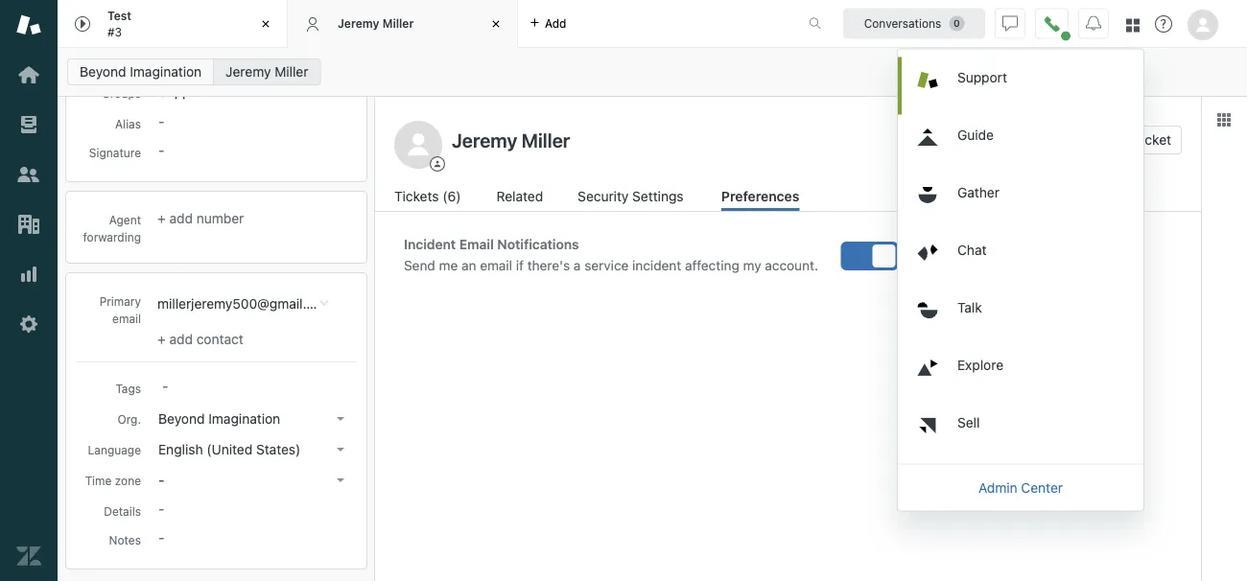 Task type: describe. For each thing, give the bounding box(es) containing it.
sell
[[957, 414, 980, 430]]

jeremy inside jeremy miller "link"
[[226, 64, 271, 80]]

jeremy miller link
[[213, 59, 321, 85]]

a
[[574, 258, 581, 273]]

+ for + add contact
[[157, 331, 166, 347]]

details
[[104, 505, 141, 518]]

english
[[158, 442, 203, 458]]

zendesk support image
[[16, 12, 41, 37]]

security settings
[[578, 188, 684, 204]]

+ for + add number
[[157, 211, 166, 226]]

imagination inside the secondary element
[[130, 64, 202, 80]]

english (united states) button
[[153, 436, 352, 463]]

tags
[[116, 382, 141, 395]]

center
[[1021, 480, 1063, 495]]

notifications image
[[1086, 16, 1101, 31]]

test
[[107, 9, 131, 23]]

gather
[[957, 184, 999, 200]]

sell link
[[902, 402, 1143, 460]]

agent
[[109, 213, 141, 226]]

jeremy miller inside "link"
[[226, 64, 308, 80]]

preferences link
[[721, 186, 799, 211]]

beyond imagination inside the secondary element
[[80, 64, 202, 80]]

if
[[516, 258, 524, 273]]

apps image
[[1216, 112, 1232, 128]]

service
[[584, 258, 629, 273]]

reporting image
[[16, 262, 41, 287]]

notes
[[109, 533, 141, 547]]

0 horizontal spatial support
[[158, 84, 208, 100]]

arrow down image for -
[[337, 479, 344, 482]]

security settings link
[[578, 186, 689, 211]]

tab containing test
[[58, 0, 288, 48]]

primary
[[99, 294, 141, 308]]

primary email
[[99, 294, 141, 325]]

close image for tab containing test
[[256, 14, 275, 34]]

imagination inside button
[[208, 411, 280, 427]]

my
[[743, 258, 761, 273]]

miller inside "link"
[[275, 64, 308, 80]]

incident
[[404, 236, 456, 252]]

tickets
[[394, 188, 439, 204]]

support link
[[902, 57, 1143, 115]]

explore link
[[902, 345, 1143, 402]]

incident
[[632, 258, 681, 273]]

tickets (6) link
[[394, 186, 464, 211]]

jeremy miller inside tab
[[338, 17, 414, 30]]

talk
[[957, 299, 982, 315]]

(united
[[207, 442, 252, 458]]

gather link
[[902, 172, 1143, 230]]

states)
[[256, 442, 301, 458]]

miller inside tab
[[382, 17, 414, 30]]

admin
[[978, 480, 1017, 495]]

notifications
[[497, 236, 579, 252]]

+ new ticket
[[1090, 132, 1171, 148]]



Task type: vqa. For each thing, say whether or not it's contained in the screenshot.
second Close icon from the right
no



Task type: locate. For each thing, give the bounding box(es) containing it.
1 horizontal spatial beyond
[[158, 411, 205, 427]]

+ left the new
[[1090, 132, 1099, 148]]

number
[[196, 211, 244, 226]]

an
[[461, 258, 476, 273]]

beyond up english
[[158, 411, 205, 427]]

customers image
[[16, 162, 41, 187]]

(6)
[[443, 188, 461, 204]]

1 vertical spatial add
[[169, 211, 193, 226]]

incident email notifications send me an email if there's a service incident affecting my account.
[[404, 236, 818, 273]]

0 horizontal spatial beyond
[[80, 64, 126, 80]]

forwarding
[[83, 230, 141, 244]]

imagination up english (united states) button
[[208, 411, 280, 427]]

add for add contact
[[169, 331, 193, 347]]

email inside incident email notifications send me an email if there's a service incident affecting my account.
[[480, 258, 512, 273]]

add inside dropdown button
[[545, 17, 566, 30]]

beyond imagination button
[[153, 406, 352, 433]]

organizations image
[[16, 212, 41, 237]]

None text field
[[446, 126, 1072, 154]]

1 horizontal spatial imagination
[[208, 411, 280, 427]]

0 vertical spatial jeremy miller
[[338, 17, 414, 30]]

arrow down image inside beyond imagination button
[[337, 417, 344, 421]]

0 vertical spatial +
[[1090, 132, 1099, 148]]

1 vertical spatial email
[[112, 312, 141, 325]]

1 horizontal spatial support
[[957, 69, 1007, 85]]

imagination up 'groups'
[[130, 64, 202, 80]]

+ add contact
[[157, 331, 243, 347]]

views image
[[16, 112, 41, 137]]

preferences
[[721, 188, 799, 204]]

1 horizontal spatial jeremy miller
[[338, 17, 414, 30]]

+ inside button
[[1090, 132, 1099, 148]]

add
[[545, 17, 566, 30], [169, 211, 193, 226], [169, 331, 193, 347]]

send
[[404, 258, 435, 273]]

beyond imagination link
[[67, 59, 214, 85]]

tab
[[58, 0, 288, 48]]

miller
[[382, 17, 414, 30], [275, 64, 308, 80]]

0 horizontal spatial imagination
[[130, 64, 202, 80]]

me
[[439, 258, 458, 273]]

beyond inside button
[[158, 411, 205, 427]]

support right 'groups'
[[158, 84, 208, 100]]

close image up jeremy miller "link"
[[256, 14, 275, 34]]

2 vertical spatial +
[[157, 331, 166, 347]]

groups
[[102, 86, 141, 100]]

english (united states)
[[158, 442, 301, 458]]

get started image
[[16, 62, 41, 87]]

test #3
[[107, 9, 131, 38]]

security
[[578, 188, 629, 204]]

-
[[158, 472, 164, 488]]

beyond up 'groups'
[[80, 64, 126, 80]]

get help image
[[1155, 15, 1172, 33]]

0 horizontal spatial close image
[[256, 14, 275, 34]]

#3
[[107, 25, 122, 38]]

email inside primary email
[[112, 312, 141, 325]]

arrow down image for beyond imagination
[[337, 417, 344, 421]]

agent forwarding
[[83, 213, 141, 244]]

close image inside jeremy miller tab
[[486, 14, 506, 34]]

0 vertical spatial add
[[545, 17, 566, 30]]

jeremy miller
[[338, 17, 414, 30], [226, 64, 308, 80]]

add for add number
[[169, 211, 193, 226]]

0 horizontal spatial miller
[[275, 64, 308, 80]]

language
[[88, 443, 141, 457]]

2 close image from the left
[[486, 14, 506, 34]]

signature
[[89, 146, 141, 159]]

support up guide
[[957, 69, 1007, 85]]

affecting
[[685, 258, 739, 273]]

zendesk products image
[[1126, 19, 1140, 32]]

arrow down image inside - button
[[337, 479, 344, 482]]

beyond imagination inside button
[[158, 411, 280, 427]]

millerjeremy500@gmail.com
[[157, 296, 333, 312]]

ticket
[[1133, 132, 1171, 148]]

2 arrow down image from the top
[[337, 479, 344, 482]]

jeremy miller tab
[[288, 0, 518, 48]]

time
[[85, 474, 112, 487]]

jeremy
[[338, 17, 379, 30], [226, 64, 271, 80]]

guide
[[957, 127, 994, 142]]

beyond imagination up 'groups'
[[80, 64, 202, 80]]

talk link
[[902, 287, 1143, 345]]

arrow down image down arrow down icon
[[337, 479, 344, 482]]

beyond inside the secondary element
[[80, 64, 126, 80]]

admin center
[[978, 480, 1063, 495]]

arrow down image
[[337, 417, 344, 421], [337, 479, 344, 482]]

0 vertical spatial jeremy
[[338, 17, 379, 30]]

1 horizontal spatial jeremy
[[338, 17, 379, 30]]

0 vertical spatial email
[[480, 258, 512, 273]]

0 vertical spatial beyond
[[80, 64, 126, 80]]

imagination
[[130, 64, 202, 80], [208, 411, 280, 427]]

add button
[[518, 0, 578, 47]]

email left if
[[480, 258, 512, 273]]

related link
[[496, 186, 545, 211]]

beyond imagination up english (united states)
[[158, 411, 280, 427]]

0 horizontal spatial email
[[112, 312, 141, 325]]

button displays agent's chat status as invisible. image
[[1002, 16, 1018, 31]]

1 vertical spatial jeremy
[[226, 64, 271, 80]]

0 horizontal spatial jeremy miller
[[226, 64, 308, 80]]

alias
[[115, 117, 141, 130]]

close image for jeremy miller tab
[[486, 14, 506, 34]]

- button
[[153, 467, 352, 494]]

close image left 'add' dropdown button
[[486, 14, 506, 34]]

admin center link
[[898, 469, 1143, 507]]

time zone
[[85, 474, 141, 487]]

+ right agent
[[157, 211, 166, 226]]

related
[[496, 188, 543, 204]]

org.
[[117, 412, 141, 426]]

0 vertical spatial arrow down image
[[337, 417, 344, 421]]

1 vertical spatial imagination
[[208, 411, 280, 427]]

tickets (6)
[[394, 188, 461, 204]]

secondary element
[[58, 53, 1247, 91]]

1 vertical spatial beyond
[[158, 411, 205, 427]]

conversations
[[864, 17, 941, 30]]

close image
[[256, 14, 275, 34], [486, 14, 506, 34]]

1 vertical spatial +
[[157, 211, 166, 226]]

+ new ticket button
[[1080, 126, 1182, 154]]

1 arrow down image from the top
[[337, 417, 344, 421]]

beyond
[[80, 64, 126, 80], [158, 411, 205, 427]]

arrow down image up arrow down icon
[[337, 417, 344, 421]]

email down primary
[[112, 312, 141, 325]]

new
[[1102, 132, 1130, 148]]

1 close image from the left
[[256, 14, 275, 34]]

admin image
[[16, 312, 41, 337]]

1 vertical spatial beyond imagination
[[158, 411, 280, 427]]

explore
[[957, 357, 1004, 373]]

+ add number
[[157, 211, 244, 226]]

email
[[459, 236, 494, 252]]

beyond imagination
[[80, 64, 202, 80], [158, 411, 280, 427]]

0 vertical spatial miller
[[382, 17, 414, 30]]

1 horizontal spatial email
[[480, 258, 512, 273]]

1 horizontal spatial miller
[[382, 17, 414, 30]]

email
[[480, 258, 512, 273], [112, 312, 141, 325]]

chat
[[957, 242, 987, 258]]

- field
[[154, 376, 352, 397]]

guide link
[[902, 115, 1143, 172]]

0 vertical spatial beyond imagination
[[80, 64, 202, 80]]

jeremy inside jeremy miller tab
[[338, 17, 379, 30]]

0 horizontal spatial jeremy
[[226, 64, 271, 80]]

main element
[[0, 0, 58, 581]]

account.
[[765, 258, 818, 273]]

tabs tab list
[[58, 0, 789, 48]]

+
[[1090, 132, 1099, 148], [157, 211, 166, 226], [157, 331, 166, 347]]

+ left contact
[[157, 331, 166, 347]]

there's
[[527, 258, 570, 273]]

close image inside tab
[[256, 14, 275, 34]]

arrow down image
[[337, 448, 344, 452]]

zone
[[115, 474, 141, 487]]

1 horizontal spatial close image
[[486, 14, 506, 34]]

settings
[[632, 188, 684, 204]]

conversations button
[[843, 8, 985, 39]]

2 vertical spatial add
[[169, 331, 193, 347]]

contact
[[196, 331, 243, 347]]

1 vertical spatial miller
[[275, 64, 308, 80]]

zendesk image
[[16, 544, 41, 569]]

chat link
[[902, 230, 1143, 287]]

support
[[957, 69, 1007, 85], [158, 84, 208, 100]]

1 vertical spatial arrow down image
[[337, 479, 344, 482]]

0 vertical spatial imagination
[[130, 64, 202, 80]]

+ for + new ticket
[[1090, 132, 1099, 148]]

1 vertical spatial jeremy miller
[[226, 64, 308, 80]]



